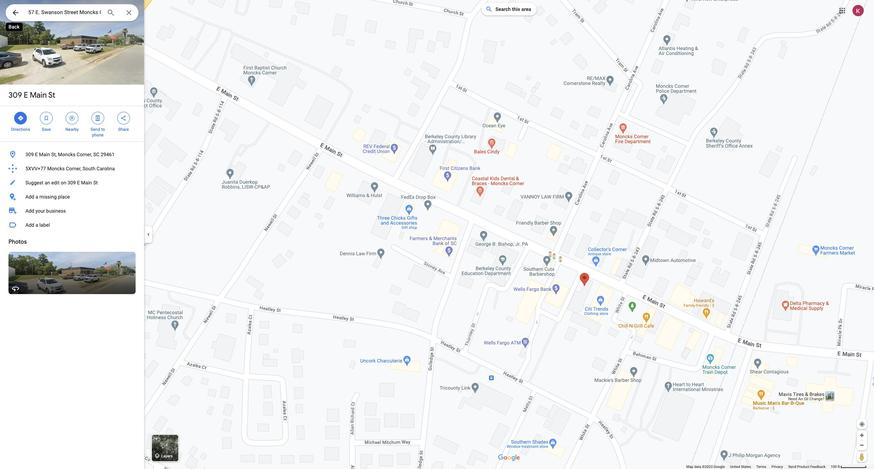 Task type: describe. For each thing, give the bounding box(es) containing it.
layers
[[161, 455, 173, 459]]

add a missing place button
[[0, 190, 144, 204]]

google maps element
[[0, 0, 874, 470]]

©2023
[[702, 466, 713, 470]]

collapse side panel image
[[144, 231, 152, 239]]

add a label button
[[0, 218, 144, 232]]

share
[[118, 127, 129, 132]]

feedback
[[811, 466, 826, 470]]

none field inside 57 e. swanson street moncks corner, sc 29461 field
[[28, 8, 101, 17]]

100 ft button
[[831, 466, 867, 470]]

st,
[[51, 152, 57, 158]]

search this area button
[[482, 3, 537, 16]]

sc
[[93, 152, 99, 158]]

29461
[[101, 152, 115, 158]]

57 E. Swanson Street Moncks Corner, SC 29461 field
[[6, 4, 138, 21]]

place
[[58, 194, 70, 200]]

a for label
[[35, 223, 38, 228]]

privacy
[[772, 466, 783, 470]]

actions for 309 e main st region
[[0, 106, 144, 142]]

 button
[[6, 4, 25, 23]]

st inside button
[[93, 180, 98, 186]]

moncks inside 5xvv+77 moncks corner, south carolina button
[[47, 166, 65, 172]]

on
[[61, 180, 66, 186]]

309 inside button
[[68, 180, 76, 186]]


[[43, 114, 50, 122]]

to
[[101, 127, 105, 132]]

search
[[496, 6, 511, 12]]

main inside button
[[81, 180, 92, 186]]

e inside button
[[77, 180, 80, 186]]


[[120, 114, 127, 122]]

 search field
[[6, 4, 138, 23]]

carolina
[[97, 166, 115, 172]]

united states button
[[730, 465, 751, 470]]


[[17, 114, 24, 122]]

terms button
[[757, 465, 767, 470]]

zoom out image
[[860, 443, 865, 449]]

missing
[[39, 194, 57, 200]]

suggest
[[25, 180, 43, 186]]

0 horizontal spatial st
[[48, 90, 55, 100]]

add for add your business
[[25, 208, 34, 214]]

terms
[[757, 466, 767, 470]]

phone
[[92, 133, 104, 138]]


[[69, 114, 75, 122]]

google account: kenny nguyen  
(kenny.nguyen@adept.ai) image
[[853, 5, 864, 16]]

data
[[694, 466, 701, 470]]

309 e main st, moncks corner, sc 29461 button
[[0, 148, 144, 162]]

nearby
[[65, 127, 79, 132]]

100 ft
[[831, 466, 840, 470]]

united
[[730, 466, 740, 470]]


[[11, 8, 20, 18]]

show street view coverage image
[[857, 452, 867, 463]]


[[95, 114, 101, 122]]

ft
[[838, 466, 840, 470]]

a for missing
[[35, 194, 38, 200]]



Task type: vqa. For each thing, say whether or not it's contained in the screenshot.


Task type: locate. For each thing, give the bounding box(es) containing it.
add for add a missing place
[[25, 194, 34, 200]]

footer inside google maps element
[[687, 465, 831, 470]]

309 for 309 e main st, moncks corner, sc 29461
[[25, 152, 34, 158]]

309
[[8, 90, 22, 100], [25, 152, 34, 158], [68, 180, 76, 186]]

1 vertical spatial add
[[25, 208, 34, 214]]

st up 
[[48, 90, 55, 100]]

309 e main st, moncks corner, sc 29461
[[25, 152, 115, 158]]

0 vertical spatial send
[[91, 127, 100, 132]]

a inside button
[[35, 223, 38, 228]]

main for st,
[[39, 152, 50, 158]]

moncks up the edit
[[47, 166, 65, 172]]

states
[[741, 466, 751, 470]]

label
[[39, 223, 50, 228]]

2 vertical spatial e
[[77, 180, 80, 186]]

100
[[831, 466, 837, 470]]

e up 
[[24, 90, 28, 100]]

e up 5xvv+77
[[35, 152, 38, 158]]

309 up 
[[8, 90, 22, 100]]

add left label
[[25, 223, 34, 228]]

show your location image
[[859, 422, 866, 428]]

0 vertical spatial e
[[24, 90, 28, 100]]

0 vertical spatial a
[[35, 194, 38, 200]]

1 horizontal spatial 309
[[25, 152, 34, 158]]

privacy button
[[772, 465, 783, 470]]

st down the south
[[93, 180, 98, 186]]

e for 309 e main st, moncks corner, sc 29461
[[35, 152, 38, 158]]

0 horizontal spatial send
[[91, 127, 100, 132]]

1 vertical spatial a
[[35, 223, 38, 228]]

south
[[83, 166, 95, 172]]

None field
[[28, 8, 101, 17]]

1 vertical spatial send
[[789, 466, 796, 470]]

send product feedback button
[[789, 465, 826, 470]]

add inside "button"
[[25, 194, 34, 200]]

send inside 'button'
[[789, 466, 796, 470]]

photos
[[8, 239, 27, 246]]

add a label
[[25, 223, 50, 228]]

search this area
[[496, 6, 531, 12]]

add for add a label
[[25, 223, 34, 228]]

1 vertical spatial main
[[39, 152, 50, 158]]

309 for 309 e main st
[[8, 90, 22, 100]]

0 vertical spatial moncks
[[58, 152, 75, 158]]

business
[[46, 208, 66, 214]]

edit
[[51, 180, 60, 186]]

add inside button
[[25, 223, 34, 228]]

product
[[797, 466, 810, 470]]

0 vertical spatial add
[[25, 194, 34, 200]]

1 horizontal spatial st
[[93, 180, 98, 186]]

corner, left sc
[[77, 152, 92, 158]]

suggest an edit on 309 e main st
[[25, 180, 98, 186]]

e inside button
[[35, 152, 38, 158]]

st
[[48, 90, 55, 100], [93, 180, 98, 186]]

e
[[24, 90, 28, 100], [35, 152, 38, 158], [77, 180, 80, 186]]

5xvv+77 moncks corner, south carolina
[[25, 166, 115, 172]]

2 add from the top
[[25, 208, 34, 214]]

zoom in image
[[860, 433, 865, 439]]

1 vertical spatial moncks
[[47, 166, 65, 172]]

area
[[522, 6, 531, 12]]

e for 309 e main st
[[24, 90, 28, 100]]

send up phone
[[91, 127, 100, 132]]

suggest an edit on 309 e main st button
[[0, 176, 144, 190]]

309 right on
[[68, 180, 76, 186]]

your
[[35, 208, 45, 214]]

main left st,
[[39, 152, 50, 158]]

309 e main st
[[8, 90, 55, 100]]

2 vertical spatial main
[[81, 180, 92, 186]]

send for send product feedback
[[789, 466, 796, 470]]

send left product
[[789, 466, 796, 470]]

united states
[[730, 466, 751, 470]]

a
[[35, 194, 38, 200], [35, 223, 38, 228]]

send product feedback
[[789, 466, 826, 470]]

main for st
[[30, 90, 47, 100]]

save
[[42, 127, 51, 132]]

an
[[45, 180, 50, 186]]

main
[[30, 90, 47, 100], [39, 152, 50, 158], [81, 180, 92, 186]]

e right on
[[77, 180, 80, 186]]

footer
[[687, 465, 831, 470]]

corner,
[[77, 152, 92, 158], [66, 166, 81, 172]]

1 vertical spatial corner,
[[66, 166, 81, 172]]

add
[[25, 194, 34, 200], [25, 208, 34, 214], [25, 223, 34, 228]]

moncks inside 309 e main st, moncks corner, sc 29461 button
[[58, 152, 75, 158]]

309 inside button
[[25, 152, 34, 158]]

a inside "button"
[[35, 194, 38, 200]]

add down suggest
[[25, 194, 34, 200]]

1 horizontal spatial e
[[35, 152, 38, 158]]

a left label
[[35, 223, 38, 228]]

main down the south
[[81, 180, 92, 186]]

map
[[687, 466, 694, 470]]

1 add from the top
[[25, 194, 34, 200]]

1 vertical spatial st
[[93, 180, 98, 186]]

2 horizontal spatial e
[[77, 180, 80, 186]]

google
[[714, 466, 725, 470]]

5xvv+77 moncks corner, south carolina button
[[0, 162, 144, 176]]

0 vertical spatial main
[[30, 90, 47, 100]]

send
[[91, 127, 100, 132], [789, 466, 796, 470]]

moncks
[[58, 152, 75, 158], [47, 166, 65, 172]]

add your business link
[[0, 204, 144, 218]]

send inside send to phone
[[91, 127, 100, 132]]

309 up 5xvv+77
[[25, 152, 34, 158]]

0 horizontal spatial e
[[24, 90, 28, 100]]

map data ©2023 google
[[687, 466, 725, 470]]

1 vertical spatial 309
[[25, 152, 34, 158]]

send for send to phone
[[91, 127, 100, 132]]

footer containing map data ©2023 google
[[687, 465, 831, 470]]

moncks right st,
[[58, 152, 75, 158]]

0 vertical spatial corner,
[[77, 152, 92, 158]]

add left your
[[25, 208, 34, 214]]

this
[[512, 6, 520, 12]]

0 vertical spatial st
[[48, 90, 55, 100]]

0 vertical spatial 309
[[8, 90, 22, 100]]

1 horizontal spatial send
[[789, 466, 796, 470]]

a left missing
[[35, 194, 38, 200]]

main up 
[[30, 90, 47, 100]]

add your business
[[25, 208, 66, 214]]

add a missing place
[[25, 194, 70, 200]]

2 vertical spatial add
[[25, 223, 34, 228]]

corner, down 309 e main st, moncks corner, sc 29461 button
[[66, 166, 81, 172]]

1 vertical spatial e
[[35, 152, 38, 158]]

send to phone
[[91, 127, 105, 138]]

2 a from the top
[[35, 223, 38, 228]]

0 horizontal spatial 309
[[8, 90, 22, 100]]

2 horizontal spatial 309
[[68, 180, 76, 186]]

309 e main st main content
[[0, 0, 144, 470]]

5xvv+77
[[25, 166, 46, 172]]

3 add from the top
[[25, 223, 34, 228]]

2 vertical spatial 309
[[68, 180, 76, 186]]

directions
[[11, 127, 30, 132]]

main inside button
[[39, 152, 50, 158]]

1 a from the top
[[35, 194, 38, 200]]



